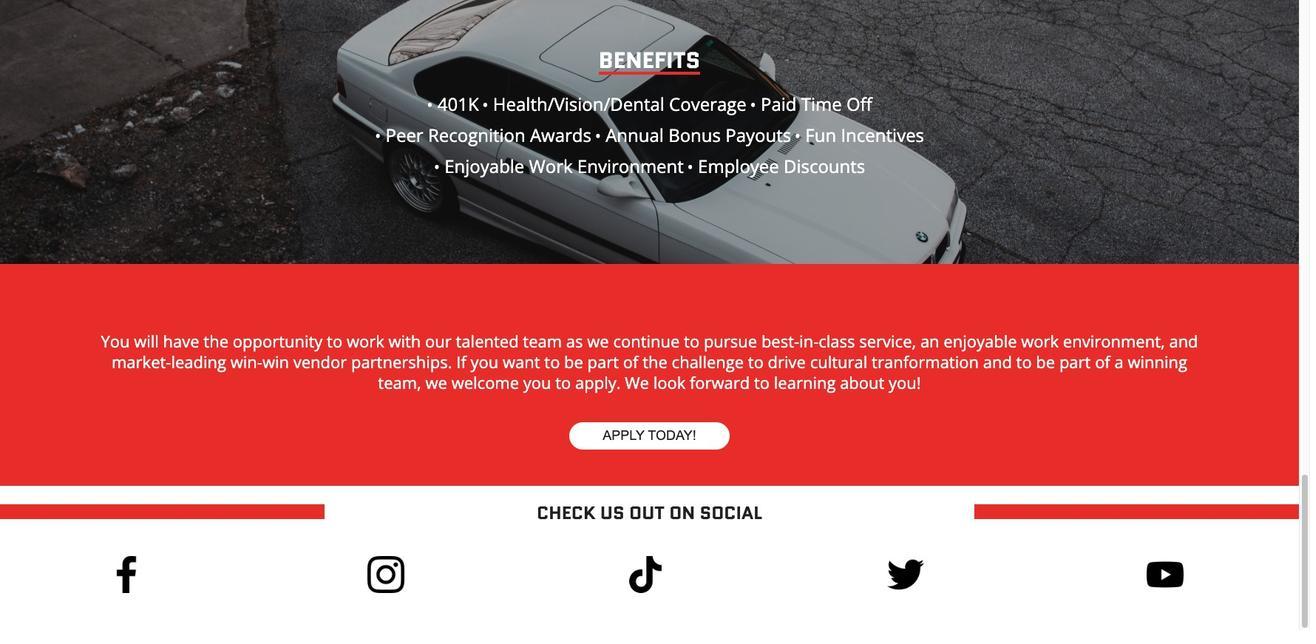 Task type: locate. For each thing, give the bounding box(es) containing it.
we right as
[[588, 330, 609, 352]]

apply today! link
[[570, 422, 730, 449]]

part
[[588, 350, 619, 372], [1060, 350, 1091, 372]]

work right enjoyable
[[1022, 330, 1059, 352]]

cultural
[[811, 350, 868, 372]]

you right if
[[471, 350, 499, 372]]

drive
[[768, 350, 806, 372]]

environment
[[578, 154, 684, 178]]

1 vertical spatial we
[[426, 371, 448, 393]]

health/vision/dental coverage
[[489, 92, 747, 116]]

environment,
[[1064, 330, 1166, 352]]

0 horizontal spatial the
[[204, 330, 229, 352]]

be
[[564, 350, 584, 372], [1037, 350, 1056, 372]]

you
[[471, 350, 499, 372], [524, 371, 552, 393]]

2 work from the left
[[1022, 330, 1059, 352]]

want
[[503, 350, 540, 372]]

2 part from the left
[[1060, 350, 1091, 372]]

work left with
[[347, 330, 384, 352]]

twitter image
[[888, 556, 925, 593]]

check us out on social
[[537, 500, 763, 526]]

and
[[1170, 330, 1199, 352], [984, 350, 1013, 372]]

employee
[[698, 154, 780, 178]]

part left 'a'
[[1060, 350, 1091, 372]]

challenge
[[672, 350, 744, 372]]

1 horizontal spatial part
[[1060, 350, 1091, 372]]

0 horizontal spatial work
[[347, 330, 384, 352]]

401k
[[433, 92, 479, 116]]

and right an
[[984, 350, 1013, 372]]

0 horizontal spatial be
[[564, 350, 584, 372]]

partnerships.
[[351, 350, 452, 372]]

1 horizontal spatial be
[[1037, 350, 1056, 372]]

0 horizontal spatial you
[[471, 350, 499, 372]]

social
[[700, 500, 763, 526]]

and right 'a'
[[1170, 330, 1199, 352]]

look
[[654, 371, 686, 393]]

team
[[523, 330, 562, 352]]

0 horizontal spatial of
[[623, 350, 639, 372]]

win
[[263, 350, 289, 372]]

paid time off peer recognition awards
[[381, 92, 873, 147]]

learning
[[774, 371, 836, 393]]

on
[[670, 500, 696, 526]]

part right as
[[588, 350, 619, 372]]

you down the team
[[524, 371, 552, 393]]

tiktok image
[[628, 556, 665, 593]]

the left 'challenge'
[[643, 350, 668, 372]]

1 horizontal spatial we
[[588, 330, 609, 352]]

1 part from the left
[[588, 350, 619, 372]]

you
[[101, 330, 130, 352]]

peer
[[386, 123, 424, 147]]

of
[[623, 350, 639, 372], [1096, 350, 1111, 372]]

annual
[[606, 123, 664, 147]]

as
[[567, 330, 583, 352]]

health/vision/dental
[[493, 92, 665, 116]]

1 horizontal spatial of
[[1096, 350, 1111, 372]]

we
[[588, 330, 609, 352], [426, 371, 448, 393]]

instagram image
[[368, 556, 405, 593]]

pursue
[[704, 330, 758, 352]]

of right apply.
[[623, 350, 639, 372]]

1 horizontal spatial the
[[643, 350, 668, 372]]

apply
[[603, 428, 645, 443]]

to
[[327, 330, 343, 352], [684, 330, 700, 352], [545, 350, 560, 372], [748, 350, 764, 372], [1017, 350, 1032, 372], [556, 371, 571, 393], [755, 371, 770, 393]]

1 horizontal spatial work
[[1022, 330, 1059, 352]]

of left 'a'
[[1096, 350, 1111, 372]]

0 horizontal spatial part
[[588, 350, 619, 372]]

welcome
[[452, 371, 519, 393]]

work
[[347, 330, 384, 352], [1022, 330, 1059, 352]]

awards
[[530, 123, 592, 147]]

today!
[[648, 428, 697, 443]]

1 of from the left
[[623, 350, 639, 372]]

the right have
[[204, 330, 229, 352]]

win-
[[231, 350, 263, 372]]

apply today! button
[[570, 422, 730, 449]]

recognition
[[428, 123, 526, 147]]

we left if
[[426, 371, 448, 393]]

be right enjoyable
[[1037, 350, 1056, 372]]

facebook image
[[108, 556, 145, 593]]

team,
[[378, 371, 422, 393]]

enjoyable
[[944, 330, 1018, 352]]

1 be from the left
[[564, 350, 584, 372]]

0 vertical spatial we
[[588, 330, 609, 352]]

opportunity
[[233, 330, 323, 352]]

0 horizontal spatial we
[[426, 371, 448, 393]]

the
[[204, 330, 229, 352], [643, 350, 668, 372]]

be right the team
[[564, 350, 584, 372]]

in-
[[800, 330, 819, 352]]



Task type: describe. For each thing, give the bounding box(es) containing it.
vendor
[[293, 350, 347, 372]]

about
[[840, 371, 885, 393]]

if
[[457, 350, 467, 372]]

fun
[[806, 123, 837, 147]]

apply.
[[576, 371, 621, 393]]

will
[[134, 330, 159, 352]]

you!
[[889, 371, 921, 393]]

work
[[529, 154, 573, 178]]

winning
[[1128, 350, 1188, 372]]

coverage
[[670, 92, 747, 116]]

employee discounts
[[694, 154, 866, 178]]

2 of from the left
[[1096, 350, 1111, 372]]

talented
[[456, 330, 519, 352]]

check
[[537, 500, 596, 526]]

tranformation
[[872, 350, 979, 372]]

incentives
[[841, 123, 925, 147]]

1 work from the left
[[347, 330, 384, 352]]

you will have the opportunity to work with our talented team as               we continue to pursue best-in-class service, an enjoyable work               environment, and market-leading win-win vendor partnerships. if               you want to be part of the challenge to drive cultural               tranformation and to be part of a winning team, we welcome you to               apply. we look forward to learning about you!
[[101, 330, 1199, 393]]

best-
[[762, 330, 800, 352]]

leading
[[171, 350, 226, 372]]

continue
[[614, 330, 680, 352]]

fun incentives enjoyable work environment
[[440, 123, 925, 178]]

market-
[[112, 350, 171, 372]]

a
[[1115, 350, 1124, 372]]

payouts
[[726, 123, 792, 147]]

1 horizontal spatial and
[[1170, 330, 1199, 352]]

bonus
[[669, 123, 721, 147]]

1 horizontal spatial you
[[524, 371, 552, 393]]

apply today!
[[603, 428, 697, 443]]

with
[[389, 330, 421, 352]]

discounts
[[784, 154, 866, 178]]

benefits
[[599, 44, 701, 76]]

we
[[625, 371, 649, 393]]

class
[[819, 330, 856, 352]]

us
[[601, 500, 625, 526]]

annual bonus payouts
[[601, 123, 792, 147]]

off
[[847, 92, 873, 116]]

service,
[[860, 330, 917, 352]]

out
[[630, 500, 665, 526]]

our
[[425, 330, 452, 352]]

have
[[163, 330, 199, 352]]

an
[[921, 330, 940, 352]]

time
[[802, 92, 842, 116]]

youtube image
[[1148, 556, 1185, 593]]

enjoyable
[[445, 154, 525, 178]]

0 horizontal spatial and
[[984, 350, 1013, 372]]

forward
[[690, 371, 750, 393]]

paid
[[761, 92, 797, 116]]

2 be from the left
[[1037, 350, 1056, 372]]



Task type: vqa. For each thing, say whether or not it's contained in the screenshot.
the topmost List
no



